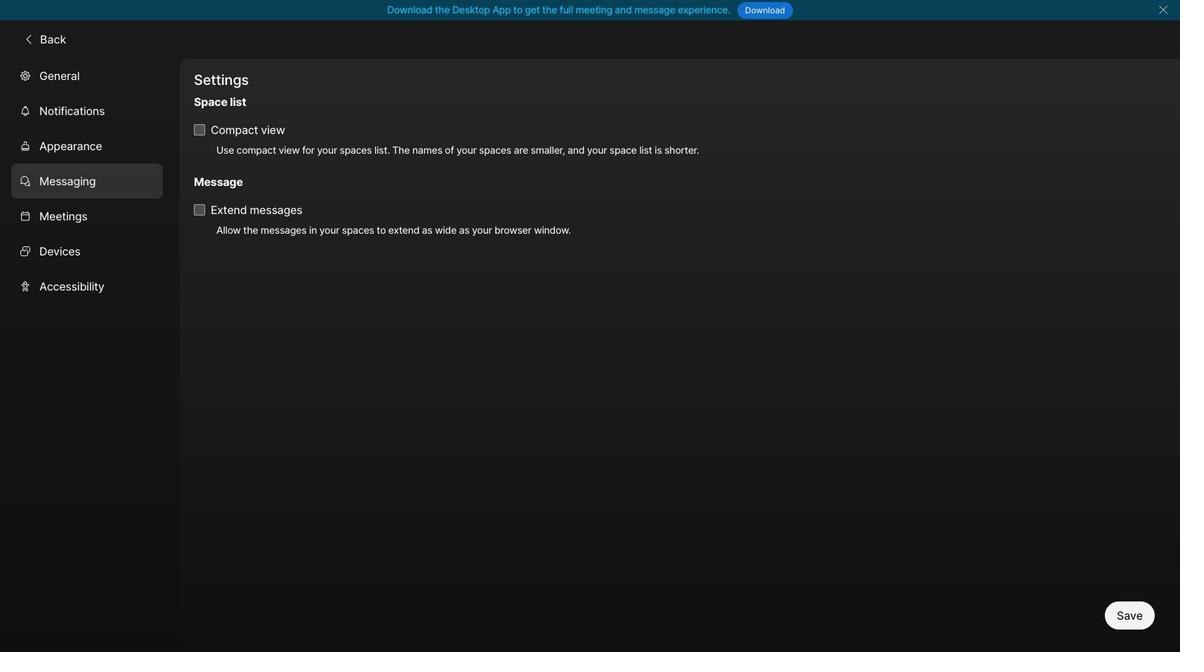 Task type: locate. For each thing, give the bounding box(es) containing it.
messaging tab
[[11, 163, 163, 199]]

meetings tab
[[11, 199, 163, 234]]

general tab
[[11, 58, 163, 93]]



Task type: describe. For each thing, give the bounding box(es) containing it.
settings navigation
[[0, 58, 180, 653]]

devices tab
[[11, 234, 163, 269]]

accessibility tab
[[11, 269, 163, 304]]

cancel_16 image
[[1158, 4, 1169, 15]]

notifications tab
[[11, 93, 163, 128]]

appearance tab
[[11, 128, 163, 163]]



Task type: vqa. For each thing, say whether or not it's contained in the screenshot.
Message composer toolbar Element
no



